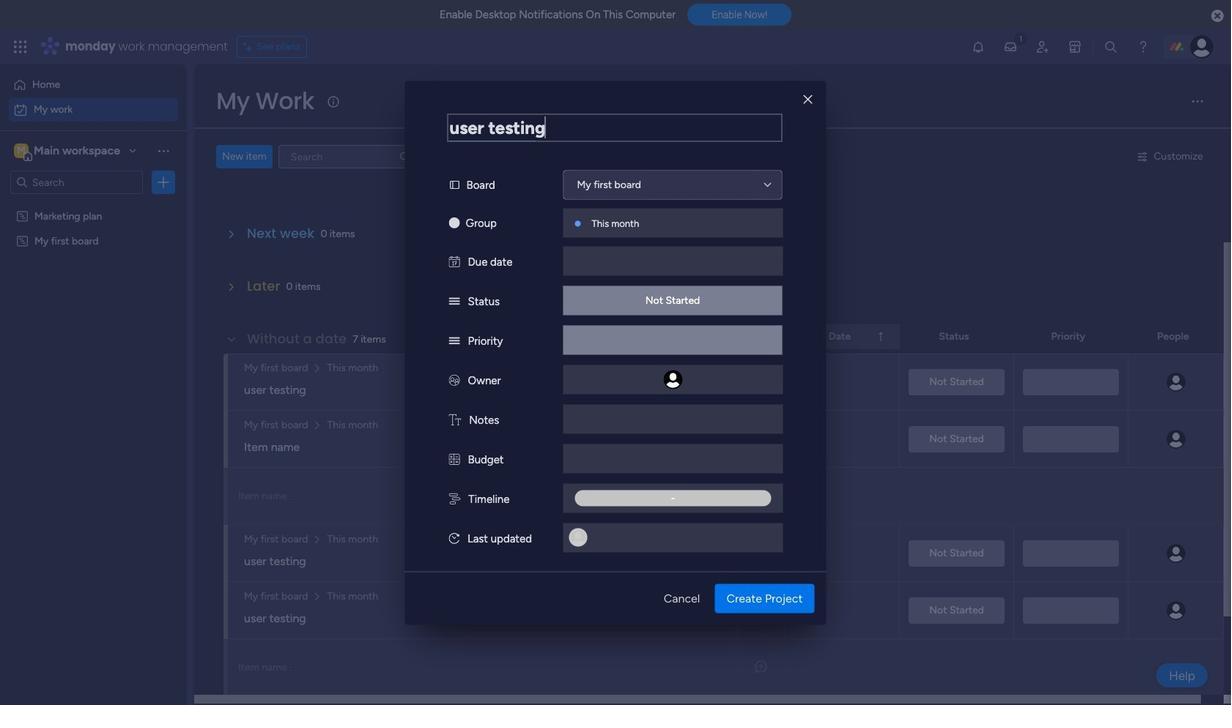 Task type: locate. For each thing, give the bounding box(es) containing it.
workspace selection element
[[14, 142, 122, 161]]

1 vertical spatial v2 status image
[[449, 334, 460, 347]]

None field
[[447, 114, 782, 141]]

v2 status image
[[449, 295, 460, 308], [449, 334, 460, 347]]

column header
[[786, 325, 900, 350]]

list box
[[0, 200, 187, 451]]

see plans image
[[243, 39, 256, 55]]

v2 status image down dapulse date column icon
[[449, 295, 460, 308]]

workspace image
[[14, 143, 29, 159]]

Filter dashboard by text search field
[[278, 145, 416, 169]]

notifications image
[[971, 40, 986, 54]]

v2 pulse updated log image
[[449, 532, 459, 545]]

1 v2 status image from the top
[[449, 295, 460, 308]]

dapulse close image
[[1211, 9, 1224, 23]]

dialog
[[405, 81, 826, 625]]

2 v2 status image from the top
[[449, 334, 460, 347]]

0 vertical spatial v2 status image
[[449, 295, 460, 308]]

dapulse numbers column image
[[449, 453, 460, 466]]

option
[[9, 73, 178, 97], [9, 98, 178, 122], [0, 203, 187, 206]]

update feed image
[[1003, 40, 1018, 54]]

help image
[[1136, 40, 1150, 54]]

v2 status image up v2 multiple person column image
[[449, 334, 460, 347]]

2 vertical spatial option
[[0, 203, 187, 206]]

v2 sun image
[[449, 216, 460, 229]]

v2 multiple person column image
[[449, 374, 460, 387]]

invite members image
[[1035, 40, 1050, 54]]

Search in workspace field
[[31, 174, 122, 191]]

None search field
[[278, 145, 416, 169]]

1 image
[[1014, 30, 1027, 47]]



Task type: describe. For each thing, give the bounding box(es) containing it.
monday marketplace image
[[1068, 40, 1082, 54]]

dapulse timeline column image
[[449, 492, 460, 506]]

close image
[[803, 94, 812, 105]]

0 vertical spatial option
[[9, 73, 178, 97]]

search image
[[398, 151, 410, 163]]

john smith image
[[1190, 35, 1213, 59]]

sort image
[[875, 331, 887, 343]]

1 vertical spatial option
[[9, 98, 178, 122]]

select product image
[[13, 40, 28, 54]]

search everything image
[[1104, 40, 1118, 54]]

dapulse text column image
[[449, 413, 461, 426]]

dapulse date column image
[[449, 255, 460, 268]]



Task type: vqa. For each thing, say whether or not it's contained in the screenshot.
Search image at the left top of page
yes



